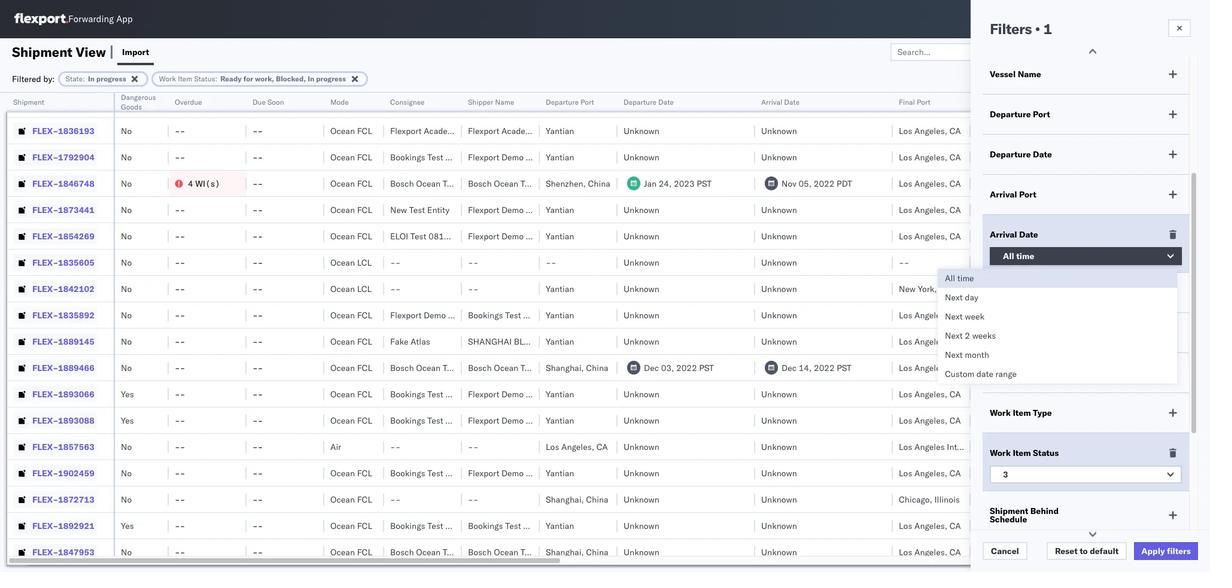 Task type: describe. For each thing, give the bounding box(es) containing it.
ca for flex-1847953
[[950, 547, 961, 558]]

bookings test consignee for flex-1792904
[[390, 152, 486, 163]]

ocean for 1893088
[[330, 415, 355, 426]]

28,
[[994, 231, 1007, 242]]

to
[[1080, 546, 1088, 557]]

quoted delivery date
[[977, 93, 1029, 111]]

pst for flex-1857563
[[1032, 441, 1047, 452]]

ocean for 1889145
[[330, 336, 355, 347]]

demo for 1902459
[[502, 468, 524, 479]]

jan left 24,
[[644, 178, 657, 189]]

due soon
[[253, 98, 284, 107]]

los angeles, ca for 1892921
[[899, 520, 961, 531]]

wi(s)
[[195, 178, 220, 189]]

ready
[[220, 74, 242, 83]]

inc.
[[484, 125, 499, 136]]

flex-1835892
[[32, 310, 94, 321]]

demo for 1893088
[[502, 415, 524, 426]]

abcu1234560
[[1073, 257, 1132, 268]]

flex-1873441 button
[[13, 201, 97, 218]]

pst for flex-1893088
[[1030, 415, 1044, 426]]

filtered by:
[[12, 73, 55, 84]]

apply filters
[[1142, 546, 1191, 557]]

2022 for 07,
[[1009, 310, 1030, 321]]

reset to default
[[1055, 546, 1119, 557]]

hlxu6269489,
[[1136, 178, 1198, 189]]

flex-1835892 button
[[13, 307, 97, 324]]

1847953
[[58, 547, 94, 558]]

dec 19, 2022 pst
[[977, 125, 1047, 136]]

jan 16, 2023 pst for flex-1872713
[[977, 494, 1044, 505]]

los for flex-1889466
[[899, 362, 912, 373]]

resize handle column header for container numbers
[[1130, 93, 1144, 572]]

los for flex-1889145
[[899, 336, 912, 347]]

oct 21, 2022 pdt
[[977, 99, 1046, 110]]

new york, ny / newark, nj
[[899, 283, 1003, 294]]

2022 for 05,
[[814, 178, 835, 189]]

nov for nov 16, 2022 pst
[[977, 441, 992, 452]]

final port inside button
[[899, 98, 931, 107]]

ca for flex-1889466
[[950, 362, 961, 373]]

1 progress from the left
[[96, 74, 126, 83]]

3
[[1003, 469, 1008, 480]]

27,
[[993, 204, 1006, 215]]

destination for flex-1892921
[[1150, 520, 1194, 531]]

2 : from the left
[[215, 74, 217, 83]]

final inside button
[[899, 98, 915, 107]]

bluetech
[[514, 336, 557, 347]]

new for new test entity
[[390, 204, 407, 215]]

flexport for 1873441
[[468, 204, 499, 215]]

1 : from the left
[[83, 74, 85, 83]]

flex-1795440 button
[[13, 96, 97, 113]]

19, for 2022
[[994, 125, 1007, 136]]

no for flex-1795440
[[121, 99, 132, 110]]

pst right 14,
[[837, 362, 852, 373]]

ocean for 1872713
[[330, 494, 355, 505]]

date
[[977, 369, 994, 379]]

arrival date button
[[755, 95, 881, 107]]

name for shipper name
[[495, 98, 514, 107]]

destination for flex-1893088
[[1150, 415, 1194, 426]]

filters • 1
[[990, 20, 1052, 38]]

bookings for flex-1892921
[[390, 520, 425, 531]]

team
[[990, 327, 1011, 338]]

2022 for 03,
[[676, 362, 697, 373]]

uetu5238478
[[1137, 362, 1195, 373]]

1 vertical spatial arrival
[[990, 189, 1017, 200]]

1872713
[[58, 494, 94, 505]]

flex-1792904
[[32, 152, 94, 163]]

deli for flex-1795440
[[1197, 99, 1210, 110]]

chicago,
[[899, 494, 932, 505]]

yantian for flex-1893088
[[546, 415, 574, 426]]

ca for flex-1835892
[[950, 310, 961, 321]]

2023 for flex-1892921
[[1007, 520, 1028, 531]]

weeks
[[972, 330, 996, 341]]

resize handle column header for shipper name
[[526, 93, 540, 572]]

4 resize handle column header from the left
[[310, 93, 324, 572]]

2023 for flex-1893066
[[1007, 389, 1028, 400]]

1 vertical spatial time
[[958, 273, 974, 284]]

(us)
[[461, 125, 482, 136]]

mode
[[330, 98, 349, 107]]

yes for flex-1893066
[[121, 389, 134, 400]]

19, for 2023
[[992, 283, 1005, 294]]

flex-1889145 button
[[13, 333, 97, 350]]

4 shanghai, china from the top
[[546, 547, 609, 558]]

bookings for flex-1893088
[[390, 415, 425, 426]]

week
[[965, 311, 985, 322]]

work item status : ready for work, blocked, in progress
[[159, 74, 346, 83]]

due
[[253, 98, 266, 107]]

co. for 1792904
[[558, 152, 569, 163]]

dec 09, 2022 pst
[[977, 362, 1047, 373]]

destination deli for 1846748
[[1150, 178, 1210, 189]]

behind
[[1031, 506, 1059, 517]]

academy for (sz)
[[502, 125, 536, 136]]

resize handle column header for departure port
[[603, 93, 618, 572]]

custom
[[945, 369, 975, 379]]

flex-1846748 button
[[13, 175, 97, 192]]

1 vertical spatial all time
[[945, 273, 974, 284]]

resize handle column header for mode
[[370, 93, 384, 572]]

oct
[[977, 99, 991, 110]]

flex- for 1792904
[[32, 152, 58, 163]]

los for flex-1792904
[[899, 152, 912, 163]]

ca for flex-1892921
[[950, 520, 961, 531]]

deli for flex-1854269
[[1197, 231, 1210, 242]]

jan 30, 2023 pst
[[977, 520, 1044, 531]]

co.,
[[559, 336, 576, 347]]

range
[[996, 369, 1017, 379]]

os button
[[1168, 5, 1196, 33]]

port inside button
[[917, 98, 931, 107]]

shanghai, china for jan
[[546, 494, 609, 505]]

port inside button
[[581, 98, 594, 107]]

los angeles, ca for 1893066
[[899, 389, 961, 400]]

dec for dec 14, 2022 pst
[[782, 362, 797, 373]]

shipment for shipment behind schedule
[[990, 506, 1029, 517]]

yantian for flex-1836193
[[546, 125, 574, 136]]

pst for flex-1842102
[[1030, 283, 1044, 294]]

flex-1854269 button
[[13, 228, 97, 245]]

pdt for nov 05, 2022 pdt
[[837, 178, 852, 189]]

flexport for 1836193
[[468, 125, 499, 136]]

2022 for 09,
[[1009, 362, 1030, 373]]

flex-1889466
[[32, 362, 94, 373]]

los angeles, ca for 1792904
[[899, 152, 961, 163]]

time inside button
[[1017, 251, 1035, 262]]

flex-1873441
[[32, 204, 94, 215]]

consignee for flex-1792904
[[446, 152, 486, 163]]

shanghai
[[468, 336, 512, 347]]

no for flex-1842102
[[121, 283, 132, 294]]

flexport academy (us) inc.
[[390, 125, 499, 136]]

no for flex-1836193
[[121, 125, 132, 136]]

list box containing all time
[[938, 269, 1177, 384]]

16, for flex-1857563
[[994, 441, 1007, 452]]

angeles, for flex-1889466
[[915, 362, 948, 373]]

1846748
[[58, 178, 94, 189]]

shipper name
[[468, 98, 514, 107]]

ocean fcl for flex-1846748
[[330, 178, 372, 189]]

app
[[116, 13, 133, 25]]

lcl for --
[[357, 257, 372, 268]]

ocean for 1902459
[[330, 468, 355, 479]]

flex-1902459 button
[[13, 465, 97, 482]]

forwarding app link
[[14, 13, 133, 25]]

departure date inside departure date "button"
[[624, 98, 674, 107]]

06,
[[993, 468, 1006, 479]]

yantian for flex-1792904
[[546, 152, 574, 163]]

pst for flex-1873441
[[1031, 204, 1046, 215]]

resize handle column header for final port
[[957, 93, 971, 572]]

dangerous goods button
[[115, 90, 164, 112]]

demo for 1893066
[[502, 389, 524, 400]]

shanghai, for jan
[[546, 494, 584, 505]]

3 resize handle column header from the left
[[232, 93, 247, 572]]

2023 for flex-1902459
[[1008, 468, 1029, 479]]

1 vertical spatial departure date
[[990, 149, 1052, 160]]

jan for flex-1892921
[[977, 520, 989, 531]]

ocean for 1847953
[[330, 547, 355, 558]]

1857563
[[58, 441, 94, 452]]

angeles, for flex-1892921
[[915, 520, 948, 531]]

los angeles, ca for 1854269
[[899, 231, 961, 242]]

nov for nov 28, 2022 pst
[[977, 231, 992, 242]]

2022 for 16,
[[1009, 441, 1030, 452]]

export customs
[[1150, 257, 1210, 268]]

1873441
[[58, 204, 94, 215]]

13,
[[992, 336, 1005, 347]]

departure inside departure port button
[[546, 98, 579, 107]]

flex-1792904 button
[[13, 149, 97, 166]]

shanghai, china for dec
[[546, 362, 609, 373]]

atlas
[[411, 336, 430, 347]]

1892921
[[58, 520, 94, 531]]

flex-1854269
[[32, 231, 94, 242]]

fcl for flex-1836193
[[357, 125, 372, 136]]

next 2 weeks
[[945, 330, 996, 341]]

flex-1836193
[[32, 125, 94, 136]]

deli for flex-1892921
[[1197, 520, 1210, 531]]

pst for flex-1835892
[[1032, 310, 1047, 321]]

partner
[[1150, 98, 1174, 107]]

flex-1842102
[[32, 283, 94, 294]]

operator
[[990, 368, 1026, 378]]

exception
[[1105, 46, 1144, 57]]

export
[[1150, 257, 1175, 268]]

shanghai, for oct
[[546, 99, 584, 110]]

1 horizontal spatial final
[[990, 287, 1010, 298]]

1893066
[[58, 389, 94, 400]]

ocean lcl for --
[[330, 257, 372, 268]]

1 in from the left
[[88, 74, 95, 83]]

quoted delivery date button
[[971, 90, 1055, 112]]

bookings test consignee for flex-1893088
[[390, 415, 486, 426]]

ocean lcl for yantian
[[330, 283, 372, 294]]

bookings test consignee for flex-1902459
[[390, 468, 486, 479]]

shipment behind schedule
[[990, 506, 1059, 525]]

filtered
[[12, 73, 41, 84]]

consignee for flex-1892921
[[446, 520, 486, 531]]

next week
[[945, 311, 985, 322]]

Search... text field
[[890, 43, 1021, 61]]

nov 16, 2022 pst
[[977, 441, 1047, 452]]

los for flex-1836193
[[899, 125, 912, 136]]

ocean fcl for flex-1872713
[[330, 494, 372, 505]]

work for work item status
[[990, 448, 1011, 458]]

2022 for 14,
[[814, 362, 835, 373]]

pst right 24,
[[697, 178, 712, 189]]



Task type: vqa. For each thing, say whether or not it's contained in the screenshot.
Resize Handle 'column header' associated with Consignee
yes



Task type: locate. For each thing, give the bounding box(es) containing it.
18 flex- from the top
[[32, 547, 58, 558]]

flex- up the flex-1835605 button
[[32, 231, 58, 242]]

10 fcl from the top
[[357, 389, 372, 400]]

arrival date inside button
[[761, 98, 800, 107]]

fcl for flex-1854269
[[357, 231, 372, 242]]

consignee for flex-1902459
[[446, 468, 486, 479]]

19, right newark,
[[992, 283, 1005, 294]]

eloi test 081801
[[390, 231, 460, 242]]

5 yantian from the top
[[546, 283, 574, 294]]

date inside quoted delivery date
[[977, 102, 992, 111]]

deli for flex-1873441
[[1197, 204, 1210, 215]]

date inside "button"
[[658, 98, 674, 107]]

destination for flex-1835892
[[1150, 310, 1194, 321]]

in right blocked, at left top
[[308, 74, 314, 83]]

new left york,
[[899, 283, 916, 294]]

10 yantian from the top
[[546, 468, 574, 479]]

16 flex- from the top
[[32, 494, 58, 505]]

10 no from the top
[[121, 336, 132, 347]]

shipper for flex-1902459
[[526, 468, 555, 479]]

2 academy from the left
[[502, 125, 536, 136]]

9 resize handle column header from the left
[[741, 93, 755, 572]]

0 vertical spatial departure port
[[546, 98, 594, 107]]

ca for flex-1854269
[[950, 231, 961, 242]]

shipper inside button
[[468, 98, 493, 107]]

status right airport
[[1033, 448, 1059, 458]]

ca for flex-1792904
[[950, 152, 961, 163]]

co. for 1873441
[[558, 204, 569, 215]]

11 fcl from the top
[[357, 415, 372, 426]]

1 vertical spatial name
[[495, 98, 514, 107]]

flex- down by:
[[32, 99, 58, 110]]

shenzhen,
[[546, 178, 586, 189]]

1 horizontal spatial status
[[1033, 448, 1059, 458]]

dec down oct
[[977, 125, 992, 136]]

ocean fcl for flex-1795440
[[330, 99, 372, 110]]

2022 right 28,
[[1009, 231, 1030, 242]]

jan up month
[[977, 336, 989, 347]]

flex- for 1873441
[[32, 204, 58, 215]]

shanghai, down co.,
[[546, 362, 584, 373]]

nov 05, 2022 pdt
[[782, 178, 852, 189]]

departure port inside button
[[546, 98, 594, 107]]

0 vertical spatial status
[[194, 74, 215, 83]]

0 vertical spatial all
[[1003, 251, 1014, 262]]

departure inside departure date "button"
[[624, 98, 657, 107]]

jan for flex-1889145
[[977, 336, 989, 347]]

1 horizontal spatial progress
[[316, 74, 346, 83]]

flex-1872713 button
[[13, 491, 97, 508]]

flex-1857563 button
[[13, 438, 97, 455]]

arrival inside button
[[761, 98, 782, 107]]

shenzhen, china
[[546, 178, 610, 189]]

3 ocean fcl from the top
[[330, 152, 372, 163]]

all
[[1003, 251, 1014, 262], [945, 273, 955, 284]]

york,
[[918, 283, 937, 294]]

flex- up "flex-1872713" button
[[32, 468, 58, 479]]

10 flex- from the top
[[32, 336, 58, 347]]

7 ocean fcl from the top
[[330, 310, 372, 321]]

flex- for 1889466
[[32, 362, 58, 373]]

consignee inside consignee button
[[390, 98, 425, 107]]

9 ocean fcl from the top
[[330, 362, 372, 373]]

2023 left type on the bottom of page
[[1007, 415, 1028, 426]]

next left day
[[945, 292, 963, 303]]

shipment down filtered
[[13, 98, 44, 107]]

fcl for flex-1795440
[[357, 99, 372, 110]]

feb 06, 2023 pst
[[977, 468, 1046, 479]]

16, down range
[[992, 389, 1005, 400]]

shanghai, up ltd.
[[546, 99, 584, 110]]

fcl for flex-1835892
[[357, 310, 372, 321]]

ocean fcl for flex-1847953
[[330, 547, 372, 558]]

1 vertical spatial all
[[945, 273, 955, 284]]

shipment inside shipment button
[[13, 98, 44, 107]]

7 yantian from the top
[[546, 336, 574, 347]]

0 vertical spatial arrival
[[761, 98, 782, 107]]

pdt
[[1031, 99, 1046, 110], [837, 178, 852, 189]]

jan 16, 2023 pst down range
[[977, 389, 1044, 400]]

ocean fcl
[[330, 99, 372, 110], [330, 125, 372, 136], [330, 152, 372, 163], [330, 178, 372, 189], [330, 204, 372, 215], [330, 231, 372, 242], [330, 310, 372, 321], [330, 336, 372, 347], [330, 362, 372, 373], [330, 389, 372, 400], [330, 415, 372, 426], [330, 468, 372, 479], [330, 494, 372, 505], [330, 520, 372, 531], [330, 547, 372, 558]]

5 fcl from the top
[[357, 204, 372, 215]]

1 no from the top
[[121, 99, 132, 110]]

2022 up the feb 06, 2023 pst
[[1009, 441, 1030, 452]]

1 yes from the top
[[121, 389, 134, 400]]

jan left nj
[[977, 283, 989, 294]]

no right 1847953 at bottom
[[121, 547, 132, 558]]

0 vertical spatial ocean lcl
[[330, 257, 372, 268]]

departure port down delivery
[[990, 109, 1050, 120]]

shipper for flex-1792904
[[526, 152, 555, 163]]

1 horizontal spatial :
[[215, 74, 217, 83]]

flex- down flex-1892921 button
[[32, 547, 58, 558]]

china for flex-1795440
[[586, 99, 609, 110]]

0 vertical spatial final
[[899, 98, 915, 107]]

2 shanghai, china from the top
[[546, 362, 609, 373]]

item for work item type
[[1013, 408, 1031, 418]]

1 horizontal spatial time
[[1017, 251, 1035, 262]]

los for flex-1846748
[[899, 178, 912, 189]]

dec left 03,
[[644, 362, 659, 373]]

no right 1835605
[[121, 257, 132, 268]]

shanghai, china for oct
[[546, 99, 609, 110]]

1 vertical spatial pdt
[[837, 178, 852, 189]]

0 vertical spatial all time
[[1003, 251, 1035, 262]]

5 destination deli from the top
[[1150, 310, 1210, 321]]

4 fcl from the top
[[357, 178, 372, 189]]

destination for flex-1889466
[[1150, 362, 1194, 373]]

yantian for flex-1842102
[[546, 283, 574, 294]]

2 vertical spatial jan 16, 2023 pst
[[977, 494, 1044, 505]]

ocean for 1842102
[[330, 283, 355, 294]]

next up custom
[[945, 350, 963, 360]]

shipment inside shipment behind schedule
[[990, 506, 1029, 517]]

9 destination deli from the top
[[1150, 520, 1210, 531]]

1 horizontal spatial departure port
[[990, 109, 1050, 120]]

import button
[[117, 38, 154, 65]]

8 flex- from the top
[[32, 283, 58, 294]]

11 resize handle column header from the left
[[957, 93, 971, 572]]

2 ocean lcl from the top
[[330, 283, 372, 294]]

fcl for flex-1792904
[[357, 152, 372, 163]]

no down goods
[[121, 125, 132, 136]]

12 fcl from the top
[[357, 468, 372, 479]]

0 horizontal spatial departure date
[[624, 98, 674, 107]]

0 horizontal spatial departure port
[[546, 98, 594, 107]]

1854269
[[58, 231, 94, 242]]

4 ocean fcl from the top
[[330, 178, 372, 189]]

apply filters button
[[1134, 542, 1198, 560]]

flex-1893088 button
[[13, 412, 97, 429]]

ca for flex-1836193
[[950, 125, 961, 136]]

1 resize handle column header from the left
[[99, 93, 114, 572]]

2022 right 14,
[[814, 362, 835, 373]]

6 fcl from the top
[[357, 231, 372, 242]]

no for flex-1835605
[[121, 257, 132, 268]]

0 horizontal spatial final port
[[899, 98, 931, 107]]

flex-1892921 button
[[13, 517, 97, 534]]

4 flex- from the top
[[32, 178, 58, 189]]

time down nov 28, 2022 pst
[[1017, 251, 1035, 262]]

03,
[[661, 362, 674, 373]]

1889466
[[58, 362, 94, 373]]

0 horizontal spatial progress
[[96, 74, 126, 83]]

angeles, for flex-1889145
[[915, 336, 948, 347]]

1795440
[[58, 99, 94, 110]]

name right vessel
[[1018, 69, 1041, 80]]

1 horizontal spatial all time
[[1003, 251, 1035, 262]]

1893088
[[58, 415, 94, 426]]

0 vertical spatial 19,
[[994, 125, 1007, 136]]

1 deli from the top
[[1197, 99, 1210, 110]]

8 destination from the top
[[1150, 415, 1194, 426]]

11 flex- from the top
[[32, 362, 58, 373]]

shipment up jan 30, 2023 pst
[[990, 506, 1029, 517]]

ca for flex-1873441
[[950, 204, 961, 215]]

no down 'state : in progress'
[[121, 99, 132, 110]]

1 next from the top
[[945, 292, 963, 303]]

2023 right 3
[[1008, 468, 1029, 479]]

1 destination from the top
[[1150, 99, 1194, 110]]

flex-1893088
[[32, 415, 94, 426]]

pst right airport
[[1032, 441, 1047, 452]]

illinois
[[935, 494, 960, 505]]

item for work item status : ready for work, blocked, in progress
[[178, 74, 192, 83]]

los for flex-1873441
[[899, 204, 912, 215]]

name inside button
[[495, 98, 514, 107]]

blocked,
[[276, 74, 306, 83]]

1 vertical spatial feb
[[977, 468, 991, 479]]

0 horizontal spatial pdt
[[837, 178, 852, 189]]

13 flex- from the top
[[32, 415, 58, 426]]

2 progress from the left
[[316, 74, 346, 83]]

all time
[[1003, 251, 1035, 262], [945, 273, 974, 284]]

2 in from the left
[[308, 74, 314, 83]]

0 horizontal spatial :
[[83, 74, 85, 83]]

flex- down flex-1846748 button
[[32, 204, 58, 215]]

8 no from the top
[[121, 283, 132, 294]]

demo for 1792904
[[502, 152, 524, 163]]

ca for flex-1795440
[[950, 99, 961, 110]]

6 no from the top
[[121, 231, 132, 242]]

14 flex- from the top
[[32, 441, 58, 452]]

2023
[[674, 178, 695, 189], [1008, 204, 1029, 215], [1007, 283, 1028, 294], [1007, 336, 1028, 347], [1007, 389, 1028, 400], [1007, 415, 1028, 426], [1008, 468, 1029, 479], [1007, 494, 1028, 505], [1007, 520, 1028, 531]]

soon
[[268, 98, 284, 107]]

status for work item status : ready for work, blocked, in progress
[[194, 74, 215, 83]]

pst down behind
[[1030, 520, 1044, 531]]

0 vertical spatial feb
[[977, 204, 991, 215]]

: left ready
[[215, 74, 217, 83]]

Search Shipments (/) text field
[[981, 10, 1097, 28]]

ocean fcl for flex-1893088
[[330, 415, 372, 426]]

1889145
[[58, 336, 94, 347]]

jan 16, 2023 pst
[[977, 389, 1044, 400], [977, 415, 1044, 426], [977, 494, 1044, 505]]

time up next day
[[958, 273, 974, 284]]

1 horizontal spatial departure date
[[990, 149, 1052, 160]]

pdt right 05,
[[837, 178, 852, 189]]

flex- down flex-1842102 button
[[32, 310, 58, 321]]

work item status
[[990, 448, 1059, 458]]

fcl for flex-1902459
[[357, 468, 372, 479]]

work for work item type
[[990, 408, 1011, 418]]

-
[[175, 99, 180, 110], [180, 99, 185, 110], [253, 99, 258, 110], [258, 99, 263, 110], [390, 99, 395, 110], [395, 99, 401, 110], [468, 99, 473, 110], [473, 99, 478, 110], [175, 125, 180, 136], [180, 125, 185, 136], [253, 125, 258, 136], [258, 125, 263, 136], [175, 152, 180, 163], [180, 152, 185, 163], [253, 152, 258, 163], [258, 152, 263, 163], [253, 178, 258, 189], [258, 178, 263, 189], [175, 204, 180, 215], [180, 204, 185, 215], [253, 204, 258, 215], [258, 204, 263, 215], [175, 231, 180, 242], [180, 231, 185, 242], [253, 231, 258, 242], [258, 231, 263, 242], [175, 257, 180, 268], [180, 257, 185, 268], [253, 257, 258, 268], [258, 257, 263, 268], [390, 257, 395, 268], [395, 257, 401, 268], [468, 257, 473, 268], [473, 257, 478, 268], [546, 257, 551, 268], [551, 257, 556, 268], [899, 257, 904, 268], [904, 257, 909, 268], [175, 283, 180, 294], [180, 283, 185, 294], [253, 283, 258, 294], [258, 283, 263, 294], [390, 283, 395, 294], [395, 283, 401, 294], [468, 283, 473, 294], [473, 283, 478, 294], [175, 310, 180, 321], [180, 310, 185, 321], [253, 310, 258, 321], [258, 310, 263, 321], [175, 336, 180, 347], [180, 336, 185, 347], [253, 336, 258, 347], [258, 336, 263, 347], [175, 362, 180, 373], [180, 362, 185, 373], [253, 362, 258, 373], [258, 362, 263, 373], [175, 389, 180, 400], [180, 389, 185, 400], [253, 389, 258, 400], [258, 389, 263, 400], [175, 415, 180, 426], [180, 415, 185, 426], [253, 415, 258, 426], [258, 415, 263, 426], [175, 441, 180, 452], [180, 441, 185, 452], [253, 441, 258, 452], [258, 441, 263, 452], [390, 441, 395, 452], [395, 441, 401, 452], [468, 441, 473, 452], [473, 441, 478, 452], [175, 468, 180, 479], [180, 468, 185, 479], [253, 468, 258, 479], [258, 468, 263, 479], [175, 494, 180, 505], [180, 494, 185, 505], [253, 494, 258, 505], [258, 494, 263, 505], [390, 494, 395, 505], [395, 494, 401, 505], [468, 494, 473, 505], [473, 494, 478, 505], [175, 520, 180, 531], [180, 520, 185, 531], [253, 520, 258, 531], [258, 520, 263, 531], [175, 547, 180, 558], [180, 547, 185, 558], [253, 547, 258, 558], [258, 547, 263, 558]]

jan left 30,
[[977, 520, 989, 531]]

import
[[122, 46, 149, 57]]

2 next from the top
[[945, 311, 963, 322]]

cancel button
[[983, 542, 1028, 560]]

11 no from the top
[[121, 362, 132, 373]]

16, up the 06,
[[994, 441, 1007, 452]]

forwarding app
[[68, 13, 133, 25]]

yes right 1893066
[[121, 389, 134, 400]]

all up next day
[[945, 273, 955, 284]]

12 flex- from the top
[[32, 389, 58, 400]]

1835605
[[58, 257, 94, 268]]

flex- up flex-1857563 button
[[32, 415, 58, 426]]

feb left the 06,
[[977, 468, 991, 479]]

nov left 05,
[[782, 178, 797, 189]]

pst down arrival port
[[1031, 204, 1046, 215]]

7 resize handle column header from the left
[[526, 93, 540, 572]]

16, up schedule
[[992, 494, 1005, 505]]

3 flex- from the top
[[32, 152, 58, 163]]

ca
[[950, 99, 961, 110], [950, 125, 961, 136], [950, 152, 961, 163], [950, 178, 961, 189], [950, 204, 961, 215], [950, 231, 961, 242], [950, 310, 961, 321], [950, 336, 961, 347], [950, 362, 961, 373], [950, 389, 961, 400], [950, 415, 961, 426], [597, 441, 608, 452], [950, 468, 961, 479], [950, 520, 961, 531], [950, 547, 961, 558]]

1 vertical spatial status
[[1033, 448, 1059, 458]]

ceau7522281, hlxu6269489, hl
[[1073, 178, 1210, 189]]

05,
[[799, 178, 812, 189]]

5 flex- from the top
[[32, 204, 58, 215]]

flex-1846748
[[32, 178, 94, 189]]

2 vertical spatial yes
[[121, 520, 134, 531]]

port
[[581, 98, 594, 107], [917, 98, 931, 107], [1033, 109, 1050, 120], [1019, 189, 1037, 200], [1012, 287, 1029, 298]]

0 vertical spatial pdt
[[1031, 99, 1046, 110]]

no right 1873441
[[121, 204, 132, 215]]

flex- for 1847953
[[32, 547, 58, 558]]

new up eloi
[[390, 204, 407, 215]]

1 ocean lcl from the top
[[330, 257, 372, 268]]

0 vertical spatial arrival date
[[761, 98, 800, 107]]

flex- up flex-1835892 button on the bottom left of the page
[[32, 283, 58, 294]]

all down nov 28, 2022 pst
[[1003, 251, 1014, 262]]

flex-1847953 button
[[13, 544, 97, 561]]

2022 right 21,
[[1008, 99, 1029, 110]]

17 flex- from the top
[[32, 520, 58, 531]]

flex-1835605
[[32, 257, 94, 268]]

2023 right 13,
[[1007, 336, 1028, 347]]

0 vertical spatial shipment
[[12, 43, 72, 60]]

partner services
[[1150, 98, 1204, 107]]

2 lcl from the top
[[357, 283, 372, 294]]

2 yes from the top
[[121, 415, 134, 426]]

2023 right 24,
[[674, 178, 695, 189]]

no right 1854269
[[121, 231, 132, 242]]

2023 up "work item type"
[[1007, 389, 1028, 400]]

academy right "inc."
[[502, 125, 536, 136]]

4 shanghai, from the top
[[546, 547, 584, 558]]

1 horizontal spatial arrival date
[[990, 229, 1038, 240]]

4 destination deli from the top
[[1150, 231, 1210, 242]]

1902459
[[58, 468, 94, 479]]

2022 right 03,
[[676, 362, 697, 373]]

12 resize handle column header from the left
[[1052, 93, 1067, 572]]

consignee button
[[384, 95, 450, 107]]

3 destination deli from the top
[[1150, 204, 1210, 215]]

19, down 21,
[[994, 125, 1007, 136]]

16, up airport
[[992, 415, 1005, 426]]

shipper name button
[[462, 95, 528, 107]]

2023 right 30,
[[1007, 520, 1028, 531]]

5 no from the top
[[121, 204, 132, 215]]

lhuu7894563,
[[1073, 362, 1134, 373]]

7 no from the top
[[121, 257, 132, 268]]

ca for flex-1902459
[[950, 468, 961, 479]]

jan down date
[[977, 389, 989, 400]]

14 no from the top
[[121, 494, 132, 505]]

24,
[[659, 178, 672, 189]]

3 shanghai, from the top
[[546, 494, 584, 505]]

jan 24, 2023 pst
[[644, 178, 712, 189]]

0 vertical spatial departure date
[[624, 98, 674, 107]]

1 horizontal spatial all
[[1003, 251, 1014, 262]]

demo for 1854269
[[502, 231, 524, 242]]

dec left 14,
[[782, 362, 797, 373]]

8 yantian from the top
[[546, 389, 574, 400]]

nov left 07,
[[977, 310, 992, 321]]

2 vertical spatial item
[[1013, 448, 1031, 458]]

destination deli for 1892921
[[1150, 520, 1210, 531]]

1 vertical spatial item
[[1013, 408, 1031, 418]]

los angeles, ca for 1889466
[[899, 362, 961, 373]]

destination for flex-1854269
[[1150, 231, 1194, 242]]

jan up international
[[977, 415, 989, 426]]

1 vertical spatial final port
[[990, 287, 1029, 298]]

hl
[[1200, 178, 1210, 189]]

1 horizontal spatial name
[[1018, 69, 1041, 80]]

7 destination deli from the top
[[1150, 389, 1210, 400]]

8 deli from the top
[[1197, 415, 1210, 426]]

2 vertical spatial work
[[990, 448, 1011, 458]]

2 destination from the top
[[1150, 178, 1194, 189]]

yes right 1893088
[[121, 415, 134, 426]]

flexport. image
[[14, 13, 68, 25]]

flex-1857563
[[32, 441, 94, 452]]

14 ocean fcl from the top
[[330, 520, 372, 531]]

2 jan 16, 2023 pst from the top
[[977, 415, 1044, 426]]

0 vertical spatial jan 16, 2023 pst
[[977, 389, 1044, 400]]

yantian for flex-1892921
[[546, 520, 574, 531]]

1 fcl from the top
[[357, 99, 372, 110]]

flexport for 1893088
[[468, 415, 499, 426]]

departure date
[[624, 98, 674, 107], [990, 149, 1052, 160]]

fcl
[[357, 99, 372, 110], [357, 125, 372, 136], [357, 152, 372, 163], [357, 178, 372, 189], [357, 204, 372, 215], [357, 231, 372, 242], [357, 310, 372, 321], [357, 336, 372, 347], [357, 362, 372, 373], [357, 389, 372, 400], [357, 415, 372, 426], [357, 468, 372, 479], [357, 494, 372, 505], [357, 520, 372, 531], [357, 547, 372, 558]]

ocean for 1795440
[[330, 99, 355, 110]]

1 academy from the left
[[424, 125, 459, 136]]

flex- down flex-1902459 button on the left bottom of page
[[32, 494, 58, 505]]

no for flex-1846748
[[121, 178, 132, 189]]

2 destination deli from the top
[[1150, 178, 1210, 189]]

1 horizontal spatial academy
[[502, 125, 536, 136]]

--
[[175, 99, 185, 110], [253, 99, 263, 110], [390, 99, 401, 110], [468, 99, 478, 110], [175, 125, 185, 136], [253, 125, 263, 136], [175, 152, 185, 163], [253, 152, 263, 163], [253, 178, 263, 189], [175, 204, 185, 215], [253, 204, 263, 215], [175, 231, 185, 242], [253, 231, 263, 242], [175, 257, 185, 268], [253, 257, 263, 268], [390, 257, 401, 268], [468, 257, 478, 268], [546, 257, 556, 268], [899, 257, 909, 268], [175, 283, 185, 294], [253, 283, 263, 294], [390, 283, 401, 294], [468, 283, 478, 294], [175, 310, 185, 321], [253, 310, 263, 321], [175, 336, 185, 347], [253, 336, 263, 347], [175, 362, 185, 373], [253, 362, 263, 373], [175, 389, 185, 400], [253, 389, 263, 400], [175, 415, 185, 426], [253, 415, 263, 426], [175, 441, 185, 452], [253, 441, 263, 452], [390, 441, 401, 452], [468, 441, 478, 452], [175, 468, 185, 479], [253, 468, 263, 479], [175, 494, 185, 505], [253, 494, 263, 505], [390, 494, 401, 505], [468, 494, 478, 505], [175, 520, 185, 531], [253, 520, 263, 531], [175, 547, 185, 558], [253, 547, 263, 558]]

dec 14, 2022 pst
[[782, 362, 852, 373]]

1 vertical spatial ocean lcl
[[330, 283, 372, 294]]

flex- up flex-1893088 button
[[32, 389, 58, 400]]

work up overdue
[[159, 74, 176, 83]]

9 destination from the top
[[1150, 520, 1194, 531]]

no for flex-1847953
[[121, 547, 132, 558]]

3 next from the top
[[945, 330, 963, 341]]

flex-1889145
[[32, 336, 94, 347]]

flex-1795440
[[32, 99, 94, 110]]

china for flex-1872713
[[586, 494, 609, 505]]

all inside button
[[1003, 251, 1014, 262]]

ceau7522281,
[[1073, 178, 1134, 189]]

new for new york, ny / newark, nj
[[899, 283, 916, 294]]

container numbers
[[1073, 93, 1105, 111]]

flex- for 1835605
[[32, 257, 58, 268]]

next for next week
[[945, 311, 963, 322]]

3 shanghai, china from the top
[[546, 494, 609, 505]]

0 horizontal spatial status
[[194, 74, 215, 83]]

feb left 27,
[[977, 204, 991, 215]]

6 deli from the top
[[1197, 362, 1210, 373]]

1 horizontal spatial new
[[899, 283, 916, 294]]

feb 27, 2023 pst
[[977, 204, 1046, 215]]

1 vertical spatial shipment
[[13, 98, 44, 107]]

yantian for flex-1835892
[[546, 310, 574, 321]]

feb for feb 27, 2023 pst
[[977, 204, 991, 215]]

pst up work item status
[[1030, 415, 1044, 426]]

status left ready
[[194, 74, 215, 83]]

6 destination deli from the top
[[1150, 362, 1210, 373]]

0 vertical spatial item
[[178, 74, 192, 83]]

bookings test shipper china
[[468, 520, 577, 531]]

2023 down arrival port
[[1008, 204, 1029, 215]]

jan 16, 2023 pst up airport
[[977, 415, 1044, 426]]

0 vertical spatial work
[[159, 74, 176, 83]]

1 vertical spatial final
[[990, 287, 1010, 298]]

flex-1893066 button
[[13, 386, 97, 403]]

los
[[899, 99, 912, 110], [899, 125, 912, 136], [899, 152, 912, 163], [899, 178, 912, 189], [899, 204, 912, 215], [899, 231, 912, 242], [899, 310, 912, 321], [899, 336, 912, 347], [899, 362, 912, 373], [899, 389, 912, 400], [899, 415, 912, 426], [546, 441, 559, 452], [899, 441, 912, 452], [899, 468, 912, 479], [899, 520, 912, 531], [899, 547, 912, 558]]

9 fcl from the top
[[357, 362, 372, 373]]

1836193
[[58, 125, 94, 136]]

ocean for 1836193
[[330, 125, 355, 136]]

feb
[[977, 204, 991, 215], [977, 468, 991, 479]]

0 vertical spatial new
[[390, 204, 407, 215]]

2022 right 07,
[[1009, 310, 1030, 321]]

name up "inc."
[[495, 98, 514, 107]]

081801
[[429, 231, 460, 242]]

1 flex- from the top
[[32, 99, 58, 110]]

5 ocean fcl from the top
[[330, 204, 372, 215]]

1 horizontal spatial final port
[[990, 287, 1029, 298]]

dangerous
[[121, 93, 156, 102]]

0 horizontal spatial all time
[[945, 273, 974, 284]]

4 destination from the top
[[1150, 231, 1194, 242]]

0 horizontal spatial academy
[[424, 125, 459, 136]]

2 vertical spatial arrival
[[990, 229, 1017, 240]]

pst down oct 21, 2022 pdt
[[1032, 125, 1047, 136]]

7 destination from the top
[[1150, 389, 1194, 400]]

10 ocean fcl from the top
[[330, 389, 372, 400]]

pst down feb 27, 2023 pst
[[1032, 231, 1047, 242]]

3 yantian from the top
[[546, 204, 574, 215]]

2022 right 09,
[[1009, 362, 1030, 373]]

12 ocean fcl from the top
[[330, 468, 372, 479]]

in
[[88, 74, 95, 83], [308, 74, 314, 83]]

0 horizontal spatial name
[[495, 98, 514, 107]]

0 horizontal spatial new
[[390, 204, 407, 215]]

0 vertical spatial time
[[1017, 251, 1035, 262]]

2022 right 05,
[[814, 178, 835, 189]]

1 horizontal spatial in
[[308, 74, 314, 83]]

pst down work item status
[[1031, 468, 1046, 479]]

1 horizontal spatial pdt
[[1031, 99, 1046, 110]]

0 horizontal spatial arrival date
[[761, 98, 800, 107]]

7 deli from the top
[[1197, 389, 1210, 400]]

flex- up 'flex-1889466' button
[[32, 336, 58, 347]]

15 no from the top
[[121, 547, 132, 558]]

0 horizontal spatial final
[[899, 98, 915, 107]]

9 deli from the top
[[1197, 520, 1210, 531]]

final port
[[899, 98, 931, 107], [990, 287, 1029, 298]]

4 no from the top
[[121, 178, 132, 189]]

dangerous goods
[[121, 93, 156, 111]]

flex- for 1892921
[[32, 520, 58, 531]]

0 vertical spatial final port
[[899, 98, 931, 107]]

resize handle column header for shipment
[[99, 93, 114, 572]]

2023 for flex-1893088
[[1007, 415, 1028, 426]]

2 vertical spatial shipment
[[990, 506, 1029, 517]]

1 vertical spatial yes
[[121, 415, 134, 426]]

1 shanghai, china from the top
[[546, 99, 609, 110]]

12 no from the top
[[121, 441, 132, 452]]

4
[[188, 178, 193, 189]]

pst right 03,
[[699, 362, 714, 373]]

1 vertical spatial lcl
[[357, 283, 372, 294]]

1 yantian from the top
[[546, 125, 574, 136]]

day
[[965, 292, 979, 303]]

0 horizontal spatial in
[[88, 74, 95, 83]]

angeles, for flex-1893088
[[915, 415, 948, 426]]

cancel
[[991, 546, 1019, 557]]

pdt right delivery
[[1031, 99, 1046, 110]]

7 flex- from the top
[[32, 257, 58, 268]]

2 yantian from the top
[[546, 152, 574, 163]]

work up the 06,
[[990, 448, 1011, 458]]

academy left (us)
[[424, 125, 459, 136]]

date
[[658, 98, 674, 107], [784, 98, 800, 107], [977, 102, 992, 111], [1033, 149, 1052, 160], [1019, 229, 1038, 240]]

ca for flex-1893088
[[950, 415, 961, 426]]

jan 16, 2023 pst up schedule
[[977, 494, 1044, 505]]

4 yantian from the top
[[546, 231, 574, 242]]

1835892
[[58, 310, 94, 321]]

0 horizontal spatial all
[[945, 273, 955, 284]]

flexport for 1854269
[[468, 231, 499, 242]]

china
[[586, 99, 609, 110], [588, 178, 610, 189], [586, 362, 609, 373], [586, 494, 609, 505], [555, 520, 577, 531], [586, 547, 609, 558]]

ocean fcl for flex-1902459
[[330, 468, 372, 479]]

resize handle column header for arrival date
[[879, 93, 893, 572]]

2 ocean fcl from the top
[[330, 125, 372, 136]]

filters
[[990, 20, 1032, 38]]

1 vertical spatial arrival date
[[990, 229, 1038, 240]]

1 vertical spatial jan 16, 2023 pst
[[977, 415, 1044, 426]]

2023 for flex-1842102
[[1007, 283, 1028, 294]]

destination deli for 1873441
[[1150, 204, 1210, 215]]

academy
[[424, 125, 459, 136], [502, 125, 536, 136]]

1 vertical spatial work
[[990, 408, 1011, 418]]

all time inside button
[[1003, 251, 1035, 262]]

1 shanghai, from the top
[[546, 99, 584, 110]]

dec
[[977, 125, 992, 136], [644, 362, 659, 373], [782, 362, 797, 373], [977, 362, 992, 373]]

1 vertical spatial new
[[899, 283, 916, 294]]

los angeles, ca for 1836193
[[899, 125, 961, 136]]

los angeles, ca for 1889145
[[899, 336, 961, 347]]

1 jan 16, 2023 pst from the top
[[977, 389, 1044, 400]]

15 ocean fcl from the top
[[330, 547, 372, 558]]

no right 1889145
[[121, 336, 132, 347]]

0 horizontal spatial time
[[958, 273, 974, 284]]

no for flex-1873441
[[121, 204, 132, 215]]

no right 1889466 on the left
[[121, 362, 132, 373]]

ocean fcl for flex-1892921
[[330, 520, 372, 531]]

13 no from the top
[[121, 468, 132, 479]]

next month
[[945, 350, 989, 360]]

0 vertical spatial yes
[[121, 389, 134, 400]]

resize handle column header
[[99, 93, 114, 572], [154, 93, 169, 572], [232, 93, 247, 572], [310, 93, 324, 572], [370, 93, 384, 572], [448, 93, 462, 572], [526, 93, 540, 572], [603, 93, 618, 572], [741, 93, 755, 572], [879, 93, 893, 572], [957, 93, 971, 572], [1052, 93, 1067, 572], [1130, 93, 1144, 572]]

1 vertical spatial 19,
[[992, 283, 1005, 294]]

: up 1795440
[[83, 74, 85, 83]]

item left type on the bottom of page
[[1013, 408, 1031, 418]]

fcl for flex-1847953
[[357, 547, 372, 558]]

shipment view
[[12, 43, 106, 60]]

list box
[[938, 269, 1177, 384]]

flex- down flex-1792904 button
[[32, 178, 58, 189]]

flex-1835605 button
[[13, 254, 97, 271]]

item up overdue
[[178, 74, 192, 83]]

nov for nov 05, 2022 pdt
[[782, 178, 797, 189]]

progress up dangerous
[[96, 74, 126, 83]]

0 vertical spatial name
[[1018, 69, 1041, 80]]

flexport demo shipper co. for 1792904
[[468, 152, 569, 163]]

flex- for 1893088
[[32, 415, 58, 426]]

flexport demo shipper co. for 1902459
[[468, 468, 569, 479]]

angeles, for flex-1835892
[[915, 310, 948, 321]]

13 ocean fcl from the top
[[330, 494, 372, 505]]

14 fcl from the top
[[357, 520, 372, 531]]

flexport
[[390, 125, 422, 136], [468, 125, 499, 136], [468, 152, 499, 163], [468, 204, 499, 215], [468, 231, 499, 242], [390, 310, 422, 321], [468, 389, 499, 400], [468, 415, 499, 426], [468, 468, 499, 479]]

shipper for flex-1892921
[[523, 520, 553, 531]]

file exception button
[[1070, 43, 1152, 61], [1070, 43, 1152, 61]]

0 vertical spatial lcl
[[357, 257, 372, 268]]

jan for flex-1872713
[[977, 494, 989, 505]]

container numbers button
[[1067, 90, 1132, 112]]

bookings for flex-1902459
[[390, 468, 425, 479]]

1 vertical spatial departure port
[[990, 109, 1050, 120]]

pst up dec 09, 2022 pst
[[1030, 336, 1044, 347]]

mode button
[[324, 95, 372, 107]]

angeles, for flex-1893066
[[915, 389, 948, 400]]

flex- up flex-1902459 button on the left bottom of page
[[32, 441, 58, 452]]



